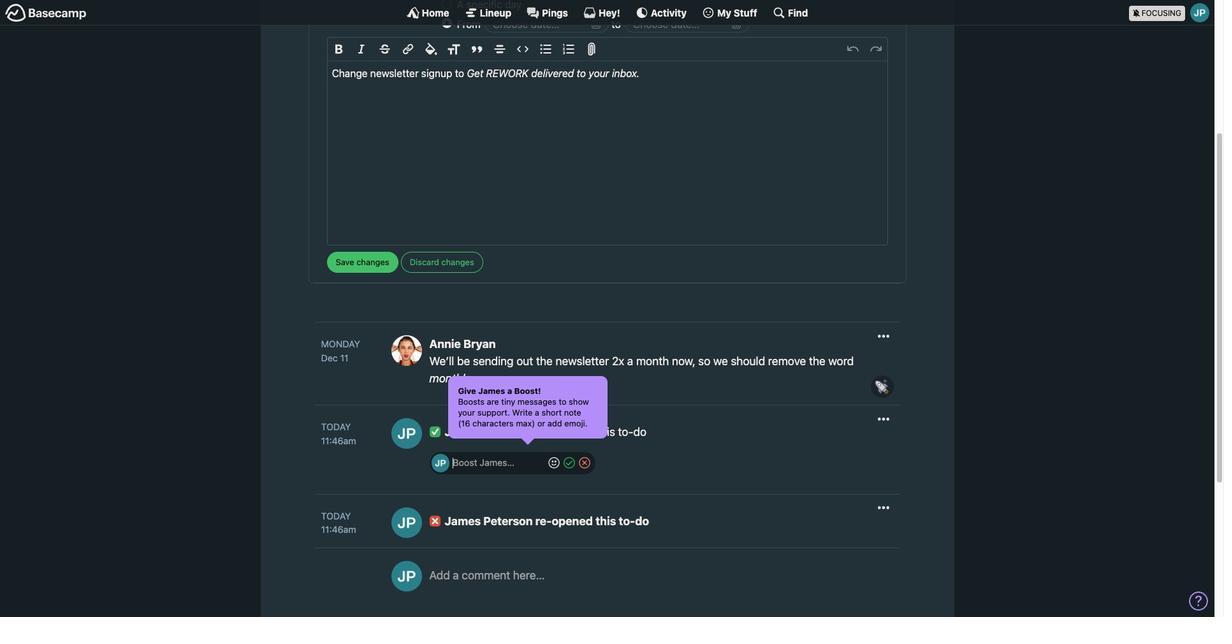 Task type: describe. For each thing, give the bounding box(es) containing it.
main element
[[0, 0, 1215, 26]]

monthly.
[[430, 372, 474, 385]]

delivered
[[531, 68, 574, 79]]

add a boost element
[[432, 454, 546, 473]]

today element for james peterson re‑opened this to-do
[[321, 509, 351, 523]]

james for james peterson re‑opened this to-do
[[445, 515, 481, 528]]

lineup link
[[465, 6, 512, 19]]

or
[[538, 418, 546, 429]]

monday dec 11
[[321, 339, 360, 363]]

11:46am element for james peterson completed this to-do
[[321, 434, 379, 448]]

today element for james peterson completed this to-do
[[321, 420, 351, 434]]

we'll
[[430, 355, 454, 368]]

are
[[487, 397, 499, 407]]

add a comment here… button
[[430, 561, 888, 618]]

find button
[[773, 6, 809, 19]]

from
[[457, 19, 481, 30]]

messages
[[518, 397, 557, 407]]

do for james peterson completed this to-do
[[634, 425, 647, 439]]

add a comment here…
[[430, 569, 545, 582]]

1 vertical spatial james peterson image
[[391, 561, 422, 592]]

this for re‑opened
[[596, 515, 616, 528]]

to right delivered
[[577, 68, 586, 79]]

my stuff button
[[702, 6, 758, 19]]

changes
[[442, 257, 474, 267]]

switch accounts image
[[5, 3, 87, 23]]

sending
[[473, 355, 514, 368]]

newsletter inside to-do description: add extra details or attach a file text field
[[370, 68, 419, 79]]

dec 11 link
[[321, 351, 379, 365]]

re‑opened
[[536, 515, 593, 528]]

boosts
[[458, 397, 485, 407]]

james inside give james a boost! boosts are tiny messages to show your support. write a short note (16 characters max) or add emoji.
[[479, 386, 506, 396]]

add it to the schedule? option group
[[442, 0, 888, 34]]

so
[[699, 355, 711, 368]]

james peterson completed this to-do
[[445, 425, 647, 439]]

boost!
[[515, 386, 541, 396]]

dec
[[321, 352, 338, 363]]

rework
[[486, 68, 529, 79]]

james peterson re‑opened this to-do
[[445, 515, 650, 528]]

completed
[[536, 425, 594, 439]]

2 the from the left
[[809, 355, 826, 368]]

this for completed
[[597, 425, 615, 439]]

stuff
[[734, 7, 758, 18]]

newsletter inside the we'll be sending out the newsletter 2x a month now, so we should remove the word monthly.
[[556, 355, 609, 368]]

short
[[542, 407, 562, 418]]

1 vertical spatial james peterson image
[[432, 454, 450, 473]]

pings
[[542, 7, 568, 18]]

hey!
[[599, 7, 621, 18]]

2x
[[612, 355, 625, 368]]

to inside give james a boost! boosts are tiny messages to show your support. write a short note (16 characters max) or add emoji.
[[559, 397, 567, 407]]

activity link
[[636, 6, 687, 19]]

today 11:46am for james peterson re‑opened this to-do
[[321, 511, 356, 535]]

my stuff
[[718, 7, 758, 18]]

note
[[564, 407, 582, 418]]

11
[[340, 352, 349, 363]]

1 choose date… field from the left
[[485, 16, 609, 33]]

to inside option group
[[612, 19, 621, 30]]

max)
[[516, 418, 535, 429]]

get
[[467, 68, 484, 79]]

give james a boost! boosts are tiny messages to show your support. write a short note (16 characters max) or add emoji.
[[458, 386, 589, 429]]

home
[[422, 7, 450, 18]]

show
[[569, 397, 589, 407]]



Task type: locate. For each thing, give the bounding box(es) containing it.
11:46am element
[[321, 434, 379, 448], [321, 523, 379, 537]]

None submit
[[327, 252, 398, 273]]

monday element
[[321, 337, 360, 351]]

0 vertical spatial do
[[634, 425, 647, 439]]

to left get
[[455, 68, 465, 79]]

the left word
[[809, 355, 826, 368]]

0 vertical spatial today
[[321, 422, 351, 432]]

1 vertical spatial your
[[458, 407, 475, 418]]

1 vertical spatial today
[[321, 511, 351, 522]]

1 vertical spatial today element
[[321, 509, 351, 523]]

2 today 11:46am from the top
[[321, 511, 356, 535]]

pings button
[[527, 6, 568, 19]]

11:46am for james peterson re‑opened this to-do
[[321, 525, 356, 535]]

newsletter
[[370, 68, 419, 79], [556, 355, 609, 368]]

a inside the we'll be sending out the newsletter 2x a month now, so we should remove the word monthly.
[[628, 355, 634, 368]]

0 horizontal spatial james peterson image
[[391, 561, 422, 592]]

write
[[512, 407, 533, 418]]

the
[[536, 355, 553, 368], [809, 355, 826, 368]]

peterson for re‑opened
[[484, 515, 533, 528]]

a down messages
[[535, 407, 540, 418]]

to- right re‑opened
[[619, 515, 636, 528]]

now,
[[672, 355, 696, 368]]

annie bryan image
[[391, 336, 422, 366]]

2 peterson from the top
[[484, 515, 533, 528]]

we'll be sending out the newsletter 2x a month now, so we should remove the word monthly.
[[430, 355, 854, 385]]

discard changes
[[410, 257, 474, 267]]

1 horizontal spatial newsletter
[[556, 355, 609, 368]]

0 vertical spatial 11:46am element
[[321, 434, 379, 448]]

1 11:46am from the top
[[321, 435, 356, 446]]

discard changes link
[[401, 252, 483, 273]]

today 11:46am
[[321, 422, 356, 446], [321, 511, 356, 535]]

peterson for completed
[[484, 425, 533, 439]]

11:46am element for james peterson re‑opened this to-do
[[321, 523, 379, 537]]

to down hey!
[[612, 19, 621, 30]]

to- right the emoji.
[[618, 425, 634, 439]]

monday
[[321, 339, 360, 350]]

james peterson image inside focusing popup button
[[1191, 3, 1210, 22]]

do for james peterson re‑opened this to-do
[[636, 515, 650, 528]]

1 vertical spatial newsletter
[[556, 355, 609, 368]]

james peterson image for james peterson completed this to-do
[[391, 418, 422, 449]]

0 vertical spatial james peterson image
[[1191, 3, 1210, 22]]

your down boosts
[[458, 407, 475, 418]]

this
[[597, 425, 615, 439], [596, 515, 616, 528]]

hey! button
[[584, 6, 621, 19]]

Boost James… text field
[[453, 454, 546, 473]]

a right add
[[453, 569, 459, 582]]

focusing button
[[1130, 0, 1215, 25]]

alert
[[449, 376, 608, 439]]

newsletter left the 2x
[[556, 355, 609, 368]]

inbox.
[[612, 68, 640, 79]]

11:46am for james peterson completed this to-do
[[321, 435, 356, 446]]

james peterson image left add
[[391, 561, 422, 592]]

to- for james peterson completed this to-do
[[618, 425, 634, 439]]

a
[[628, 355, 634, 368], [508, 386, 512, 396], [535, 407, 540, 418], [453, 569, 459, 582]]

james peterson image for james peterson re‑opened this to-do
[[391, 508, 422, 538]]

Choose date… field
[[485, 16, 609, 33], [625, 16, 750, 33]]

0 vertical spatial today element
[[321, 420, 351, 434]]

1 vertical spatial to-
[[619, 515, 636, 528]]

2 today element from the top
[[321, 509, 351, 523]]

tiny
[[502, 397, 516, 407]]

1 horizontal spatial choose date… field
[[625, 16, 750, 33]]

this right the emoji.
[[597, 425, 615, 439]]

today 11:46am for james peterson completed this to-do
[[321, 422, 356, 446]]

activity
[[651, 7, 687, 18]]

remove
[[769, 355, 807, 368]]

0 vertical spatial peterson
[[484, 425, 533, 439]]

(16 characters
[[458, 418, 514, 429]]

0 vertical spatial this
[[597, 425, 615, 439]]

a up the tiny
[[508, 386, 512, 396]]

should
[[731, 355, 766, 368]]

0 horizontal spatial your
[[458, 407, 475, 418]]

1 vertical spatial today 11:46am
[[321, 511, 356, 535]]

we
[[714, 355, 728, 368]]

change
[[332, 68, 368, 79]]

0 horizontal spatial choose date… field
[[485, 16, 609, 33]]

0 horizontal spatial the
[[536, 355, 553, 368]]

1 vertical spatial this
[[596, 515, 616, 528]]

james peterson image right focusing
[[1191, 3, 1210, 22]]

1 today 11:46am from the top
[[321, 422, 356, 446]]

my
[[718, 7, 732, 18]]

alert containing give james a boost!
[[449, 376, 608, 439]]

james down boosts
[[445, 425, 481, 439]]

0 vertical spatial newsletter
[[370, 68, 419, 79]]

your left inbox. at the top of the page
[[589, 68, 610, 79]]

today for james peterson completed this to-do
[[321, 422, 351, 432]]

1 vertical spatial james
[[445, 425, 481, 439]]

monday link
[[321, 337, 379, 351]]

1 today element from the top
[[321, 420, 351, 434]]

here…
[[513, 569, 545, 582]]

2 vertical spatial james
[[445, 515, 481, 528]]

lineup
[[480, 7, 512, 18]]

be
[[457, 355, 470, 368]]

2 11:46am element from the top
[[321, 523, 379, 537]]

1 today from the top
[[321, 422, 351, 432]]

1 vertical spatial peterson
[[484, 515, 533, 528]]

0 vertical spatial to-
[[618, 425, 634, 439]]

home link
[[407, 6, 450, 19]]

today for james peterson re‑opened this to-do
[[321, 511, 351, 522]]

do
[[634, 425, 647, 439], [636, 515, 650, 528]]

your inside give james a boost! boosts are tiny messages to show your support. write a short note (16 characters max) or add emoji.
[[458, 407, 475, 418]]

0 horizontal spatial newsletter
[[370, 68, 419, 79]]

0 vertical spatial james
[[479, 386, 506, 396]]

0 vertical spatial 11:46am
[[321, 435, 356, 446]]

add
[[548, 418, 562, 429]]

1 vertical spatial 11:46am
[[321, 525, 356, 535]]

annie bryan
[[430, 337, 496, 351]]

bryan
[[464, 337, 496, 351]]

peterson left re‑opened
[[484, 515, 533, 528]]

peterson
[[484, 425, 533, 439], [484, 515, 533, 528]]

1 vertical spatial 11:46am element
[[321, 523, 379, 537]]

1 vertical spatial do
[[636, 515, 650, 528]]

the right out at left bottom
[[536, 355, 553, 368]]

1 11:46am element from the top
[[321, 434, 379, 448]]

comment
[[462, 569, 511, 582]]

give
[[458, 386, 476, 396]]

james
[[479, 386, 506, 396], [445, 425, 481, 439], [445, 515, 481, 528]]

month
[[637, 355, 669, 368]]

this right re‑opened
[[596, 515, 616, 528]]

To-do description: Add extra details or attach a file text field
[[328, 62, 888, 245]]

out
[[517, 355, 534, 368]]

1 horizontal spatial james peterson image
[[1191, 3, 1210, 22]]

add
[[430, 569, 450, 582]]

0 vertical spatial your
[[589, 68, 610, 79]]

2 choose date… field from the left
[[625, 16, 750, 33]]

support.
[[478, 407, 510, 418]]

james peterson image
[[1191, 3, 1210, 22], [391, 561, 422, 592]]

today
[[321, 422, 351, 432], [321, 511, 351, 522]]

change newsletter signup to get rework delivered to your inbox.
[[332, 68, 640, 79]]

to- for james peterson re‑opened this to-do
[[619, 515, 636, 528]]

newsletter left signup
[[370, 68, 419, 79]]

to up note
[[559, 397, 567, 407]]

to-
[[618, 425, 634, 439], [619, 515, 636, 528]]

signup
[[422, 68, 453, 79]]

word
[[829, 355, 854, 368]]

james up are
[[479, 386, 506, 396]]

a right the 2x
[[628, 355, 634, 368]]

0 vertical spatial james peterson image
[[391, 418, 422, 449]]

discard
[[410, 257, 439, 267]]

2 11:46am from the top
[[321, 525, 356, 535]]

2 today from the top
[[321, 511, 351, 522]]

dec 11 element
[[321, 352, 349, 363]]

find
[[788, 7, 809, 18]]

1 the from the left
[[536, 355, 553, 368]]

james peterson image
[[391, 418, 422, 449], [432, 454, 450, 473], [391, 508, 422, 538]]

2 vertical spatial james peterson image
[[391, 508, 422, 538]]

1 horizontal spatial your
[[589, 68, 610, 79]]

james for james peterson completed this to-do
[[445, 425, 481, 439]]

1 peterson from the top
[[484, 425, 533, 439]]

james up add
[[445, 515, 481, 528]]

annie
[[430, 337, 461, 351]]

emoji.
[[565, 418, 588, 429]]

1 horizontal spatial the
[[809, 355, 826, 368]]

your
[[589, 68, 610, 79], [458, 407, 475, 418]]

to
[[612, 19, 621, 30], [455, 68, 465, 79], [577, 68, 586, 79], [559, 397, 567, 407]]

peterson down the write
[[484, 425, 533, 439]]

today element
[[321, 420, 351, 434], [321, 509, 351, 523]]

a inside add a comment here… button
[[453, 569, 459, 582]]

focusing
[[1142, 8, 1182, 18]]

11:46am
[[321, 435, 356, 446], [321, 525, 356, 535]]

0 vertical spatial today 11:46am
[[321, 422, 356, 446]]

Submit submit
[[561, 456, 579, 471]]

your inside to-do description: add extra details or attach a file text field
[[589, 68, 610, 79]]



Task type: vqa. For each thing, say whether or not it's contained in the screenshot.
inbox.
yes



